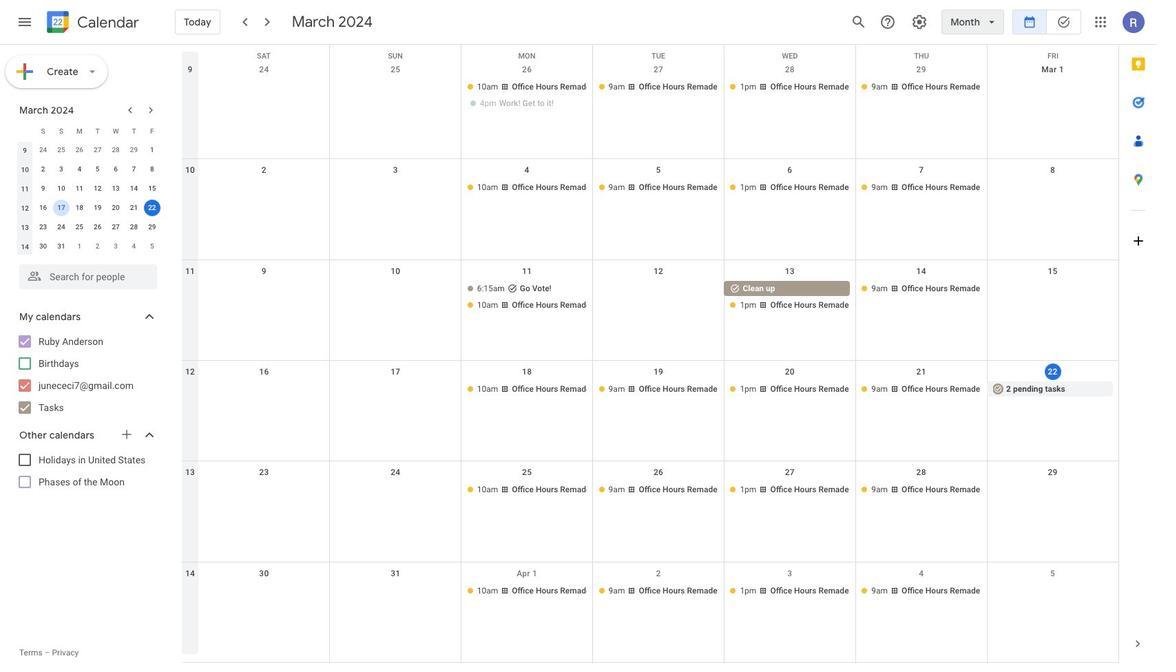 Task type: vqa. For each thing, say whether or not it's contained in the screenshot.
column header
yes



Task type: locate. For each thing, give the bounding box(es) containing it.
25 element
[[71, 219, 88, 236]]

22, today element
[[144, 200, 160, 216]]

february 25 element
[[53, 142, 70, 158]]

1 element
[[144, 142, 160, 158]]

7 element
[[126, 161, 142, 178]]

grid
[[182, 45, 1118, 663]]

13 element
[[107, 180, 124, 197]]

2 element
[[35, 161, 51, 178]]

cell
[[198, 79, 330, 112], [330, 79, 461, 112], [461, 79, 593, 112], [987, 79, 1118, 112], [198, 180, 330, 197], [330, 180, 461, 197], [987, 180, 1118, 197], [52, 198, 70, 218], [143, 198, 161, 218], [198, 281, 330, 314], [330, 281, 461, 314], [461, 281, 593, 314], [593, 281, 724, 314], [724, 281, 856, 314], [987, 281, 1118, 314], [198, 382, 330, 398], [330, 382, 461, 398], [198, 482, 330, 499], [330, 482, 461, 499], [987, 482, 1118, 499], [198, 583, 330, 600], [330, 583, 461, 600], [987, 583, 1118, 600]]

row group inside march 2024 grid
[[16, 140, 161, 256]]

february 27 element
[[89, 142, 106, 158]]

27 element
[[107, 219, 124, 236]]

row group
[[16, 140, 161, 256]]

28 element
[[126, 219, 142, 236]]

11 element
[[71, 180, 88, 197]]

february 24 element
[[35, 142, 51, 158]]

18 element
[[71, 200, 88, 216]]

23 element
[[35, 219, 51, 236]]

4 element
[[71, 161, 88, 178]]

24 element
[[53, 219, 70, 236]]

heading
[[74, 14, 139, 31]]

april 3 element
[[107, 238, 124, 255]]

17 element
[[53, 200, 70, 216]]

settings menu image
[[911, 14, 928, 30]]

None search field
[[0, 259, 171, 289]]

calendar element
[[44, 8, 139, 39]]

12 element
[[89, 180, 106, 197]]

column header
[[16, 121, 34, 140]]

Search for people text field
[[28, 264, 149, 289]]

tab list
[[1119, 45, 1157, 625]]

heading inside calendar element
[[74, 14, 139, 31]]

april 4 element
[[126, 238, 142, 255]]

add other calendars image
[[120, 428, 134, 441]]

row
[[182, 45, 1118, 65], [182, 59, 1118, 159], [16, 121, 161, 140], [16, 140, 161, 160], [182, 159, 1118, 260], [16, 160, 161, 179], [16, 179, 161, 198], [16, 198, 161, 218], [16, 218, 161, 237], [16, 237, 161, 256], [182, 260, 1118, 361], [182, 361, 1118, 462], [182, 462, 1118, 562], [182, 562, 1118, 663]]

april 2 element
[[89, 238, 106, 255]]



Task type: describe. For each thing, give the bounding box(es) containing it.
20 element
[[107, 200, 124, 216]]

february 26 element
[[71, 142, 88, 158]]

5 element
[[89, 161, 106, 178]]

14 element
[[126, 180, 142, 197]]

my calendars list
[[3, 331, 171, 419]]

6 element
[[107, 161, 124, 178]]

column header inside march 2024 grid
[[16, 121, 34, 140]]

10 element
[[53, 180, 70, 197]]

31 element
[[53, 238, 70, 255]]

other calendars list
[[3, 449, 171, 493]]

8 element
[[144, 161, 160, 178]]

main drawer image
[[17, 14, 33, 30]]

march 2024 grid
[[13, 121, 161, 256]]

9 element
[[35, 180, 51, 197]]

21 element
[[126, 200, 142, 216]]

february 28 element
[[107, 142, 124, 158]]

26 element
[[89, 219, 106, 236]]

16 element
[[35, 200, 51, 216]]

april 1 element
[[71, 238, 88, 255]]

3 element
[[53, 161, 70, 178]]

30 element
[[35, 238, 51, 255]]

february 29 element
[[126, 142, 142, 158]]

29 element
[[144, 219, 160, 236]]

15 element
[[144, 180, 160, 197]]

19 element
[[89, 200, 106, 216]]

april 5 element
[[144, 238, 160, 255]]



